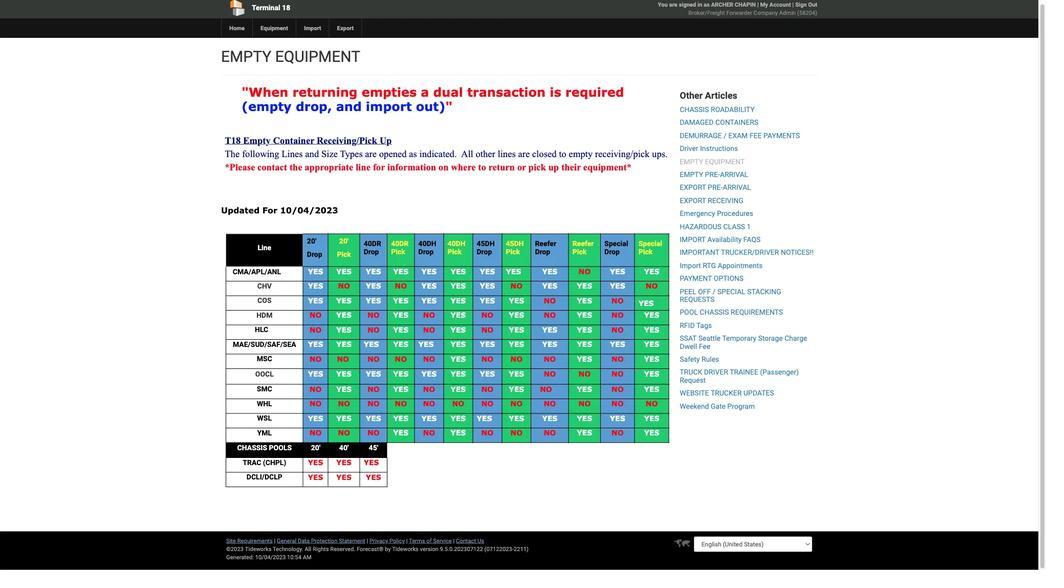 Task type: locate. For each thing, give the bounding box(es) containing it.
1 reefer from the left
[[535, 240, 557, 248]]

export receiving link
[[680, 197, 744, 205]]

45dh for pick
[[506, 240, 524, 248]]

up
[[549, 162, 559, 173]]

msc
[[257, 355, 272, 364]]

1 40dh from the left
[[419, 240, 437, 248]]

1 export from the top
[[680, 184, 706, 192]]

export
[[337, 25, 354, 32]]

pool chassis requirements link
[[680, 309, 784, 317]]

all up where
[[462, 149, 474, 159]]

special for pick
[[639, 240, 663, 248]]

1 horizontal spatial all
[[462, 149, 474, 159]]

contact
[[258, 162, 287, 173]]

2 45dh from the left
[[506, 240, 524, 248]]

import up payment
[[680, 262, 701, 270]]

off
[[698, 288, 711, 296]]

pre-
[[705, 171, 720, 179], [708, 184, 723, 192]]

my
[[761, 2, 769, 8]]

lines
[[498, 149, 516, 159]]

0 horizontal spatial and
[[305, 149, 319, 159]]

arrival up export pre-arrival link
[[720, 171, 749, 179]]

2 vertical spatial chassis
[[237, 444, 267, 452]]

0 vertical spatial 10/04/2023
[[280, 205, 338, 215]]

1 vertical spatial empty
[[680, 158, 704, 166]]

all up am
[[305, 546, 311, 553]]

| left general
[[274, 538, 276, 545]]

drop right reefer pick
[[605, 248, 620, 257]]

drop,
[[296, 99, 332, 114]]

drop inside 40dr drop
[[364, 248, 379, 257]]

40dr right 40dr drop
[[391, 240, 409, 248]]

0 vertical spatial as
[[704, 2, 710, 8]]

40dr for drop
[[364, 240, 381, 248]]

whl
[[257, 400, 272, 408]]

emergency
[[680, 210, 716, 218]]

as right in
[[704, 2, 710, 8]]

2 horizontal spatial are
[[670, 2, 678, 8]]

pick right 40dh drop
[[448, 248, 462, 257]]

1 45dh from the left
[[477, 240, 495, 248]]

damaged containers link
[[680, 119, 759, 127]]

chassis
[[680, 106, 709, 114], [700, 309, 729, 317], [237, 444, 267, 452]]

1 horizontal spatial are
[[518, 149, 530, 159]]

0 horizontal spatial as
[[409, 149, 417, 159]]

export up export receiving link
[[680, 184, 706, 192]]

and inside the following lines and size types are opened as indicated.  all other lines are closed to empty receiving/pick ups. *please contact the appropriate line for information on where to return or pick up their equipment*
[[305, 149, 319, 159]]

pre- up export pre-arrival link
[[705, 171, 720, 179]]

1 horizontal spatial 45dh
[[506, 240, 524, 248]]

emergency procedures link
[[680, 210, 754, 218]]

0 horizontal spatial reefer
[[535, 240, 557, 248]]

weekend
[[680, 402, 709, 411]]

20'
[[307, 237, 317, 246], [339, 237, 349, 246], [311, 444, 321, 452]]

pick inside '40dr pick'
[[391, 248, 405, 257]]

pick right special drop
[[639, 248, 653, 257]]

all inside the following lines and size types are opened as indicated.  all other lines are closed to empty receiving/pick ups. *please contact the appropriate line for information on where to return or pick up their equipment*
[[462, 149, 474, 159]]

10/04/2023 down the technology.
[[255, 554, 286, 561]]

9.5.0.202307122
[[440, 546, 483, 553]]

/ right off
[[713, 288, 716, 296]]

1 horizontal spatial and
[[336, 99, 362, 114]]

*please
[[225, 162, 255, 173]]

as up information
[[409, 149, 417, 159]]

20' left '20' pick'
[[307, 237, 317, 246]]

you
[[658, 2, 668, 8]]

1 horizontal spatial 40dh
[[448, 240, 466, 248]]

1 vertical spatial import
[[680, 262, 701, 270]]

import link
[[296, 19, 329, 38]]

20' left 40dr drop
[[339, 237, 349, 246]]

2 special from the left
[[639, 240, 663, 248]]

20' for 20' drop
[[307, 237, 317, 246]]

export up emergency
[[680, 197, 706, 205]]

pick inside special pick
[[639, 248, 653, 257]]

0 vertical spatial and
[[336, 99, 362, 114]]

dcli/dclp
[[247, 473, 283, 482]]

yml
[[257, 429, 272, 438]]

terms of service link
[[409, 538, 452, 545]]

drop right 40dh pick
[[477, 248, 492, 257]]

requirements
[[731, 309, 784, 317]]

| up 9.5.0.202307122
[[453, 538, 455, 545]]

drop right '40dr pick'
[[419, 248, 434, 257]]

chassis up damaged
[[680, 106, 709, 114]]

drop right '45dh pick'
[[535, 248, 551, 257]]

special right special drop
[[639, 240, 663, 248]]

and down t18 empty container receiving/pick up
[[305, 149, 319, 159]]

yes
[[281, 267, 296, 276], [308, 267, 323, 276], [336, 267, 352, 276], [366, 267, 381, 276], [393, 267, 409, 276], [422, 267, 437, 276], [451, 267, 466, 276], [480, 267, 495, 276], [506, 267, 521, 276], [543, 267, 558, 276], [610, 267, 626, 276], [644, 267, 660, 276], [308, 282, 323, 291], [366, 282, 381, 291], [422, 282, 437, 291], [451, 282, 466, 291], [480, 282, 495, 291], [543, 282, 558, 291], [577, 282, 593, 291], [610, 282, 626, 291], [308, 297, 323, 305], [336, 297, 352, 305], [366, 297, 381, 305], [393, 297, 409, 305], [422, 297, 437, 305], [451, 297, 466, 305], [480, 297, 495, 305], [509, 297, 524, 305], [577, 297, 593, 305], [639, 299, 654, 308], [336, 311, 352, 320], [393, 311, 409, 320], [451, 311, 466, 320], [509, 311, 524, 320], [577, 311, 593, 320], [644, 311, 660, 320], [336, 326, 352, 334], [393, 326, 409, 334], [451, 326, 466, 334], [509, 326, 524, 334], [543, 326, 558, 334], [577, 326, 593, 334], [644, 326, 660, 334], [308, 340, 323, 349], [336, 340, 352, 349], [364, 340, 379, 349], [393, 340, 409, 349], [419, 340, 434, 349], [451, 340, 466, 349], [480, 340, 495, 349], [509, 340, 524, 349], [543, 340, 558, 349], [577, 340, 593, 349], [610, 340, 626, 349], [644, 340, 660, 349], [451, 355, 466, 364], [577, 355, 593, 364], [644, 355, 660, 364], [308, 370, 323, 379], [336, 370, 352, 379], [366, 370, 381, 379], [393, 370, 409, 379], [422, 370, 437, 379], [451, 370, 466, 379], [480, 370, 495, 379], [509, 370, 524, 379], [644, 370, 660, 379], [336, 385, 352, 394], [393, 385, 409, 394], [451, 385, 466, 394], [509, 385, 524, 394], [577, 385, 593, 394], [644, 385, 660, 394], [308, 414, 323, 423], [336, 414, 352, 423], [366, 414, 381, 423], [393, 414, 409, 423], [422, 414, 437, 423], [451, 414, 466, 423], [477, 414, 492, 423], [509, 414, 524, 423], [543, 414, 558, 423], [577, 414, 593, 423], [610, 414, 626, 423], [644, 414, 660, 423], [393, 429, 409, 438], [451, 429, 466, 438], [577, 429, 593, 438], [644, 429, 660, 438], [308, 459, 323, 467], [336, 459, 352, 467], [364, 459, 379, 467], [308, 473, 323, 482], [336, 473, 352, 482], [366, 473, 381, 482]]

equipment
[[261, 25, 288, 32]]

reefer left special drop
[[573, 240, 594, 248]]

0 vertical spatial chassis
[[680, 106, 709, 114]]

2 40dh from the left
[[448, 240, 466, 248]]

reefer inside reefer drop
[[535, 240, 557, 248]]

equipment inside other articles chassis roadability damaged containers demurrage / exam fee payments driver instructions empty equipment empty pre-arrival export pre-arrival export receiving emergency procedures hazardous class 1 import availability faqs important trucker/driver notices!! import rtg appointments payment options peel off / special stacking requests pool chassis requirements rfid tags ssat seattle temporary storage charge dwell fee safety rules truck driver trainee (passenger) request website trucker updates weekend gate program
[[705, 158, 745, 166]]

0 horizontal spatial 45dh
[[477, 240, 495, 248]]

1 vertical spatial all
[[305, 546, 311, 553]]

and inside "when returning empties a dual transaction is required (empty drop, and import out) "
[[336, 99, 362, 114]]

45'
[[369, 444, 378, 452]]

as inside the following lines and size types are opened as indicated.  all other lines are closed to empty receiving/pick ups. *please contact the appropriate line for information on where to return or pick up their equipment*
[[409, 149, 417, 159]]

appointments
[[718, 262, 763, 270]]

pick right reefer drop
[[573, 248, 587, 257]]

pick for special pick
[[639, 248, 653, 257]]

1 horizontal spatial to
[[559, 149, 567, 159]]

line
[[356, 162, 371, 173]]

oocl
[[255, 370, 274, 379]]

1 horizontal spatial import
[[680, 262, 701, 270]]

special right reefer pick
[[605, 240, 629, 248]]

pick
[[391, 248, 405, 257], [448, 248, 462, 257], [506, 248, 520, 257], [573, 248, 587, 257], [639, 248, 653, 257], [337, 251, 351, 259]]

(empty
[[242, 99, 292, 114]]

1 horizontal spatial 40dr
[[391, 240, 409, 248]]

the following lines and size types are opened as indicated.  all other lines are closed to empty receiving/pick ups. *please contact the appropriate line for information on where to return or pick up their equipment*
[[225, 149, 668, 173]]

wsl
[[257, 415, 272, 423]]

1 vertical spatial 10/04/2023
[[255, 554, 286, 561]]

45dh right the 45dh drop
[[506, 240, 524, 248]]

are inside you are signed in as archer chapin | my account | sign out broker/freight forwarder company admin (58204)
[[670, 2, 678, 8]]

1 vertical spatial to
[[478, 162, 486, 173]]

cma/apl/anl yes
[[233, 267, 296, 276]]

45dh left '45dh pick'
[[477, 240, 495, 248]]

drop for 40dh drop
[[419, 248, 434, 257]]

are up or on the top of the page
[[518, 149, 530, 159]]

1 vertical spatial equipment
[[705, 158, 745, 166]]

equipment down instructions
[[705, 158, 745, 166]]

1 vertical spatial and
[[305, 149, 319, 159]]

0 vertical spatial import
[[304, 25, 321, 32]]

driver
[[680, 145, 699, 153]]

0 vertical spatial all
[[462, 149, 474, 159]]

exam
[[729, 132, 748, 140]]

20' for 20' pick
[[339, 237, 349, 246]]

special for drop
[[605, 240, 629, 248]]

options
[[714, 275, 744, 283]]

are up line
[[365, 149, 377, 159]]

articles
[[705, 90, 738, 101]]

0 horizontal spatial all
[[305, 546, 311, 553]]

pick inside reefer pick
[[573, 248, 587, 257]]

drop inside 40dh drop
[[419, 248, 434, 257]]

pick left 40dr drop
[[337, 251, 351, 259]]

drop inside reefer drop
[[535, 248, 551, 257]]

pre- down 'empty pre-arrival' link
[[708, 184, 723, 192]]

empty equipment
[[221, 48, 361, 66]]

privacy policy link
[[370, 538, 405, 545]]

drop inside special drop
[[605, 248, 620, 257]]

trucker
[[711, 389, 742, 398]]

pick for reefer pick
[[573, 248, 587, 257]]

drop left '20' pick'
[[307, 251, 322, 259]]

equipment down import link
[[275, 48, 361, 66]]

40dh right '40dr pick'
[[419, 240, 437, 248]]

0 vertical spatial /
[[724, 132, 727, 140]]

0 vertical spatial empty
[[221, 48, 272, 66]]

0 horizontal spatial equipment
[[275, 48, 361, 66]]

chassis pools
[[237, 444, 292, 452]]

opened
[[379, 149, 407, 159]]

are right you
[[670, 2, 678, 8]]

payment
[[680, 275, 712, 283]]

40dh right 40dh drop
[[448, 240, 466, 248]]

40dr left '40dr pick'
[[364, 240, 381, 248]]

0 horizontal spatial import
[[304, 25, 321, 32]]

special
[[605, 240, 629, 248], [639, 240, 663, 248]]

1 horizontal spatial as
[[704, 2, 710, 8]]

drop inside the 45dh drop
[[477, 248, 492, 257]]

/ left exam
[[724, 132, 727, 140]]

rfid tags link
[[680, 322, 712, 330]]

and
[[336, 99, 362, 114], [305, 149, 319, 159]]

mae/sud/saf/sea
[[233, 341, 296, 349]]

| up "forecast®" on the bottom left
[[367, 538, 368, 545]]

tags
[[697, 322, 712, 330]]

2 export from the top
[[680, 197, 706, 205]]

safety
[[680, 356, 700, 364]]

1 horizontal spatial equipment
[[705, 158, 745, 166]]

reefer right '45dh pick'
[[535, 240, 557, 248]]

20' inside '20' drop'
[[307, 237, 317, 246]]

20' left 40'
[[311, 444, 321, 452]]

driver
[[704, 369, 729, 377]]

"when
[[242, 85, 288, 100]]

and up the receiving/pick on the left of page
[[336, 99, 362, 114]]

charge
[[785, 335, 808, 343]]

special
[[718, 288, 746, 296]]

contact us link
[[456, 538, 484, 545]]

0 horizontal spatial 40dr
[[364, 240, 381, 248]]

are
[[670, 2, 678, 8], [365, 149, 377, 159], [518, 149, 530, 159]]

notices!!
[[781, 249, 814, 257]]

chassis up tags
[[700, 309, 729, 317]]

1 40dr from the left
[[364, 240, 381, 248]]

reefer for pick
[[573, 240, 594, 248]]

pick inside 40dh pick
[[448, 248, 462, 257]]

0 horizontal spatial /
[[713, 288, 716, 296]]

ssat
[[680, 335, 697, 343]]

site
[[226, 538, 236, 545]]

2 reefer from the left
[[573, 240, 594, 248]]

10/04/2023 up '20' drop'
[[280, 205, 338, 215]]

1 horizontal spatial /
[[724, 132, 727, 140]]

arrival up receiving
[[723, 184, 752, 192]]

pick right 40dr drop
[[391, 248, 405, 257]]

dwell
[[680, 343, 698, 351]]

other
[[680, 90, 703, 101]]

40dr for pick
[[391, 240, 409, 248]]

chassis up trac
[[237, 444, 267, 452]]

pick inside '45dh pick'
[[506, 248, 520, 257]]

0 vertical spatial export
[[680, 184, 706, 192]]

/
[[724, 132, 727, 140], [713, 288, 716, 296]]

10/04/2023 inside site requirements | general data protection statement | privacy policy | terms of service | contact us ©2023 tideworks technology. all rights reserved. forecast® by tideworks version 9.5.0.202307122 (07122023-2211) generated: 10/04/2023 10:54 am
[[255, 554, 286, 561]]

of
[[427, 538, 432, 545]]

generated:
[[226, 554, 254, 561]]

20' for 20'
[[311, 444, 321, 452]]

45dh drop
[[477, 240, 495, 257]]

1 vertical spatial export
[[680, 197, 706, 205]]

you are signed in as archer chapin | my account | sign out broker/freight forwarder company admin (58204)
[[658, 2, 818, 16]]

pick right the 45dh drop
[[506, 248, 520, 257]]

export
[[680, 184, 706, 192], [680, 197, 706, 205]]

to up "their"
[[559, 149, 567, 159]]

hazardous class 1 link
[[680, 223, 751, 231]]

1 horizontal spatial special
[[639, 240, 663, 248]]

program
[[728, 402, 755, 411]]

1 horizontal spatial reefer
[[573, 240, 594, 248]]

drop right '20' pick'
[[364, 248, 379, 257]]

pick for 20' pick
[[337, 251, 351, 259]]

20' inside '20' pick'
[[339, 237, 349, 246]]

reefer drop
[[535, 240, 560, 257]]

as
[[704, 2, 710, 8], [409, 149, 417, 159]]

1 special from the left
[[605, 240, 629, 248]]

2 vertical spatial empty
[[680, 171, 704, 179]]

0 horizontal spatial special
[[605, 240, 629, 248]]

0 horizontal spatial 40dh
[[419, 240, 437, 248]]

to down other
[[478, 162, 486, 173]]

2 40dr from the left
[[391, 240, 409, 248]]

as inside you are signed in as archer chapin | my account | sign out broker/freight forwarder company admin (58204)
[[704, 2, 710, 8]]

empty
[[569, 149, 593, 159]]

by
[[385, 546, 391, 553]]

receiving
[[708, 197, 744, 205]]

import left the export link
[[304, 25, 321, 32]]

40dr
[[364, 240, 381, 248], [391, 240, 409, 248]]

out
[[809, 2, 818, 8]]

terms
[[409, 538, 425, 545]]

pick for 45dh pick
[[506, 248, 520, 257]]

1 vertical spatial as
[[409, 149, 417, 159]]

reefer pick
[[573, 240, 594, 257]]



Task type: describe. For each thing, give the bounding box(es) containing it.
drop for special drop
[[605, 248, 620, 257]]

us
[[478, 538, 484, 545]]

1 vertical spatial chassis
[[700, 309, 729, 317]]

lines
[[282, 149, 303, 159]]

2211)
[[514, 546, 529, 553]]

updated for 10/04/2023
[[221, 205, 338, 215]]

rules
[[702, 356, 720, 364]]

account
[[770, 2, 791, 8]]

truck driver trainee (passenger) request link
[[680, 369, 799, 385]]

0 vertical spatial to
[[559, 149, 567, 159]]

equipment link
[[252, 19, 296, 38]]

trac
[[243, 459, 261, 467]]

"
[[446, 99, 453, 114]]

forecast®
[[357, 546, 384, 553]]

rights
[[313, 546, 329, 553]]

weekend gate program link
[[680, 402, 755, 411]]

closed
[[532, 149, 557, 159]]

0 vertical spatial equipment
[[275, 48, 361, 66]]

sign
[[796, 2, 807, 8]]

my account link
[[761, 2, 791, 8]]

storage
[[759, 335, 783, 343]]

tideworks
[[392, 546, 419, 553]]

pick for 40dr pick
[[391, 248, 405, 257]]

pick
[[529, 162, 546, 173]]

t18 empty container receiving/pick up
[[225, 136, 392, 146]]

signed
[[679, 2, 697, 8]]

is
[[550, 85, 562, 100]]

a
[[421, 85, 429, 100]]

import inside other articles chassis roadability damaged containers demurrage / exam fee payments driver instructions empty equipment empty pre-arrival export pre-arrival export receiving emergency procedures hazardous class 1 import availability faqs important trucker/driver notices!! import rtg appointments payment options peel off / special stacking requests pool chassis requirements rfid tags ssat seattle temporary storage charge dwell fee safety rules truck driver trainee (passenger) request website trucker updates weekend gate program
[[680, 262, 701, 270]]

container
[[273, 136, 315, 146]]

40dh drop
[[419, 240, 437, 257]]

drop for reefer drop
[[535, 248, 551, 257]]

| left sign on the right top
[[793, 2, 794, 8]]

special drop
[[605, 240, 629, 257]]

export link
[[329, 19, 362, 38]]

40dr pick
[[391, 240, 409, 257]]

transaction
[[467, 85, 546, 100]]

important trucker/driver notices!! link
[[680, 249, 814, 257]]

40dh pick
[[448, 240, 466, 257]]

ssat seattle temporary storage charge dwell fee link
[[680, 335, 808, 351]]

types
[[340, 149, 363, 159]]

0 vertical spatial pre-
[[705, 171, 720, 179]]

peel off / special stacking requests link
[[680, 288, 782, 304]]

on
[[439, 162, 449, 173]]

requirements
[[237, 538, 273, 545]]

empty
[[243, 136, 271, 146]]

import
[[366, 99, 412, 114]]

yes inside cma/apl/anl yes
[[281, 267, 296, 276]]

technology.
[[273, 546, 304, 553]]

1 vertical spatial pre-
[[708, 184, 723, 192]]

pick for 40dh pick
[[448, 248, 462, 257]]

drop for 20' drop
[[307, 251, 322, 259]]

drop for 40dr drop
[[364, 248, 379, 257]]

size
[[322, 149, 338, 159]]

| left my
[[758, 2, 759, 8]]

t18
[[225, 136, 241, 146]]

0 horizontal spatial are
[[365, 149, 377, 159]]

faqs
[[744, 236, 761, 244]]

reefer for drop
[[535, 240, 557, 248]]

trucker/driver
[[721, 249, 779, 257]]

20' drop
[[307, 237, 322, 259]]

forwarder
[[727, 10, 753, 16]]

40dh for pick
[[448, 240, 466, 248]]

rfid
[[680, 322, 695, 330]]

1 vertical spatial /
[[713, 288, 716, 296]]

chv
[[257, 282, 272, 291]]

hazardous
[[680, 223, 722, 231]]

special pick
[[639, 240, 663, 257]]

line
[[258, 244, 271, 252]]

availability
[[708, 236, 742, 244]]

| up tideworks
[[406, 538, 408, 545]]

45dh for drop
[[477, 240, 495, 248]]

appropriate
[[305, 162, 353, 173]]

driver instructions link
[[680, 145, 738, 153]]

peel
[[680, 288, 697, 296]]

0 vertical spatial arrival
[[720, 171, 749, 179]]

cma/apl/anl
[[233, 268, 281, 276]]

terminal 18 link
[[221, 0, 461, 19]]

site requirements | general data protection statement | privacy policy | terms of service | contact us ©2023 tideworks technology. all rights reserved. forecast® by tideworks version 9.5.0.202307122 (07122023-2211) generated: 10/04/2023 10:54 am
[[226, 538, 529, 561]]

import rtg appointments link
[[680, 262, 763, 270]]

other articles chassis roadability damaged containers demurrage / exam fee payments driver instructions empty equipment empty pre-arrival export pre-arrival export receiving emergency procedures hazardous class 1 import availability faqs important trucker/driver notices!! import rtg appointments payment options peel off / special stacking requests pool chassis requirements rfid tags ssat seattle temporary storage charge dwell fee safety rules truck driver trainee (passenger) request website trucker updates weekend gate program
[[680, 90, 814, 411]]

stacking
[[748, 288, 782, 296]]

receiving/pick
[[595, 149, 650, 159]]

in
[[698, 2, 703, 8]]

pool
[[680, 309, 698, 317]]

drop for 45dh drop
[[477, 248, 492, 257]]

their
[[562, 162, 581, 173]]

40dh for drop
[[419, 240, 437, 248]]

45dh pick
[[506, 240, 524, 257]]

procedures
[[717, 210, 754, 218]]

hdm
[[257, 311, 273, 320]]

updates
[[744, 389, 775, 398]]

smc
[[257, 385, 272, 394]]

1
[[747, 223, 751, 231]]

the
[[225, 149, 240, 159]]

1 vertical spatial arrival
[[723, 184, 752, 192]]

all inside site requirements | general data protection statement | privacy policy | terms of service | contact us ©2023 tideworks technology. all rights reserved. forecast® by tideworks version 9.5.0.202307122 (07122023-2211) generated: 10/04/2023 10:54 am
[[305, 546, 311, 553]]

40'
[[339, 444, 349, 452]]

important
[[680, 249, 720, 257]]

0 horizontal spatial to
[[478, 162, 486, 173]]



Task type: vqa. For each thing, say whether or not it's contained in the screenshot.


